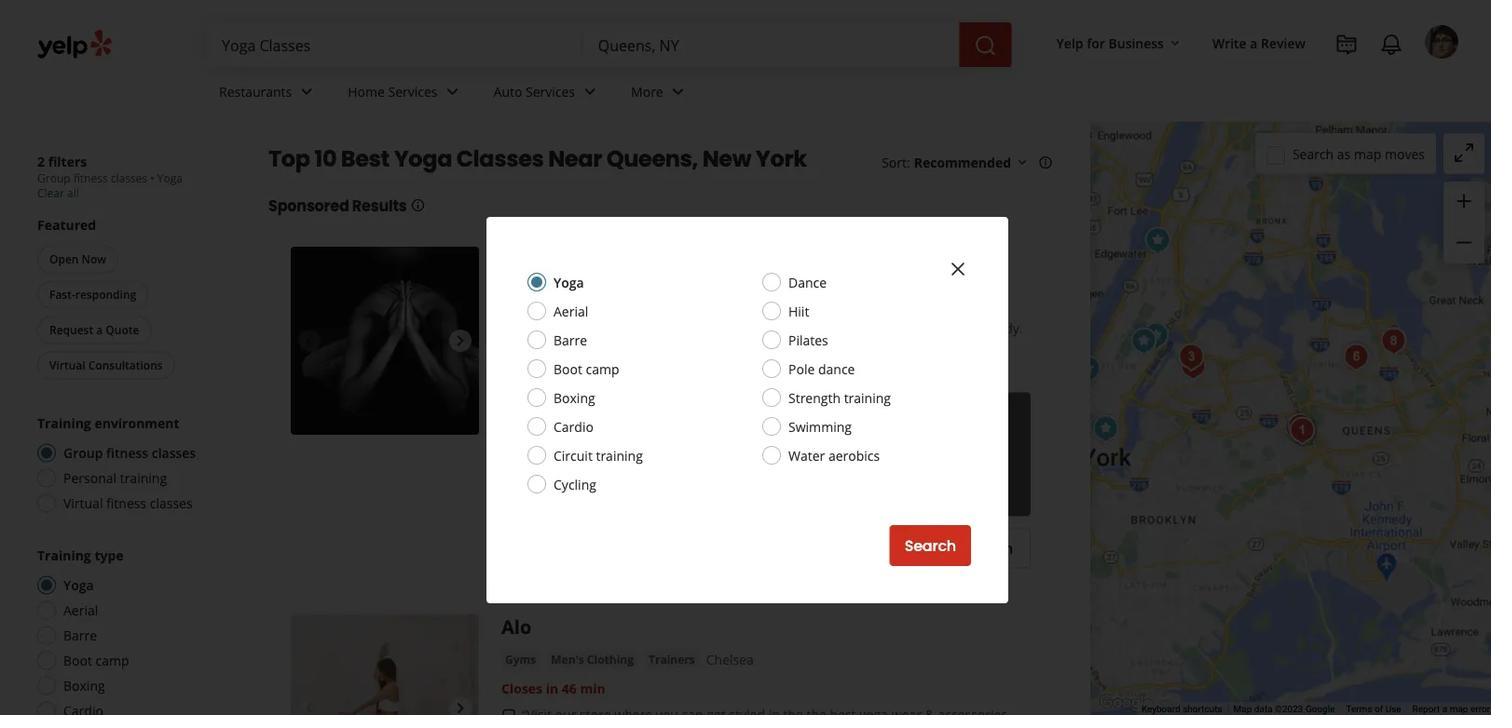 Task type: locate. For each thing, give the bounding box(es) containing it.
in down 'yourself.' in the left top of the page
[[595, 338, 606, 356]]

2 vertical spatial in
[[546, 680, 559, 698]]

1 vertical spatial option group
[[32, 547, 231, 716]]

yelp
[[1057, 34, 1084, 52]]

ra ma - new york image
[[1087, 411, 1125, 448]]

food.
[[808, 320, 840, 337]]

0 vertical spatial boot
[[554, 360, 583, 378]]

0 vertical spatial training
[[37, 415, 91, 433]]

information
[[927, 538, 1013, 559]]

1 horizontal spatial boot
[[554, 360, 583, 378]]

0 vertical spatial a
[[1250, 34, 1258, 52]]

training up personal at the left bottom of the page
[[37, 415, 91, 433]]

in
[[566, 320, 578, 337], [595, 338, 606, 356], [546, 680, 559, 698]]

body & brain yoga tai chi - forest hills image
[[1284, 413, 1321, 450], [1284, 413, 1321, 450]]

featured group
[[34, 216, 231, 384]]

2 vertical spatial classes
[[150, 495, 193, 513]]

terms of use
[[1347, 704, 1402, 716]]

1 horizontal spatial boxing
[[554, 389, 595, 407]]

2 next image from the top
[[449, 698, 472, 716]]

classes
[[457, 144, 544, 175]]

1 vertical spatial camp
[[96, 653, 129, 670]]

report a map error
[[1413, 704, 1491, 716]]

training left type
[[37, 547, 91, 565]]

fast-responding
[[49, 287, 136, 303]]

0 vertical spatial group
[[37, 171, 70, 186]]

strength training
[[789, 389, 891, 407]]

next image
[[449, 330, 472, 352], [449, 698, 472, 716]]

boot camp inside option group
[[63, 653, 129, 670]]

a for report
[[1443, 704, 1448, 716]]

virtual inside option group
[[63, 495, 103, 513]]

all
[[67, 186, 79, 201]]

1 horizontal spatial in
[[566, 320, 578, 337]]

1 previous image from the top
[[298, 330, 321, 352]]

2 horizontal spatial 24 chevron down v2 image
[[667, 81, 690, 103]]

living yoga image
[[1282, 409, 1320, 446]]

0 vertical spatial fitness
[[73, 171, 108, 186]]

barre up lymphedema…"
[[554, 331, 587, 349]]

1 horizontal spatial request
[[864, 538, 924, 559]]

fitness up personal training
[[106, 445, 148, 462]]

map right as
[[1354, 145, 1382, 163]]

next image for 'balance throughout' image
[[449, 330, 472, 352]]

1 slideshow element from the top
[[291, 247, 479, 435]]

aerial up time
[[554, 303, 589, 320]]

classes down environment
[[152, 445, 196, 462]]

pole dance
[[789, 360, 855, 378]]

open
[[49, 252, 79, 267]]

therapist, down move
[[893, 338, 953, 356]]

24 chevron down v2 image inside more link
[[667, 81, 690, 103]]

fitness
[[73, 171, 108, 186], [106, 445, 148, 462], [106, 495, 146, 513]]

body.
[[989, 320, 1023, 337]]

search left as
[[1293, 145, 1334, 163]]

training
[[844, 389, 891, 407], [596, 447, 643, 465], [120, 470, 167, 488]]

0 vertical spatial barre
[[554, 331, 587, 349]]

business categories element
[[204, 67, 1459, 121]]

a for request
[[96, 323, 103, 338]]

sponsored
[[268, 195, 349, 216]]

as
[[1338, 145, 1351, 163]]

closes
[[502, 680, 543, 698]]

24 chevron down v2 image inside 'restaurants' link
[[296, 81, 318, 103]]

write a review
[[1213, 34, 1306, 52]]

1 horizontal spatial certified
[[956, 338, 1008, 356]]

1 vertical spatial boot camp
[[63, 653, 129, 670]]

services left 24 chevron down v2 icon at the top left of page
[[388, 83, 438, 100]]

training
[[37, 415, 91, 433], [37, 547, 91, 565]]

classes down personal training
[[150, 495, 193, 513]]

0 horizontal spatial camp
[[96, 653, 129, 670]]

0 horizontal spatial in
[[546, 680, 559, 698]]

virtual for virtual consultations
[[49, 358, 85, 373]]

0 horizontal spatial barre
[[63, 627, 97, 645]]

fast-responding button
[[37, 281, 148, 309]]

previous image
[[298, 330, 321, 352], [298, 698, 321, 716]]

barre down training type
[[63, 627, 97, 645]]

request inside button
[[49, 323, 93, 338]]

water
[[789, 447, 825, 465]]

services right auto
[[526, 83, 575, 100]]

0 horizontal spatial therapist,
[[690, 338, 750, 356]]

1 horizontal spatial therapist,
[[893, 338, 953, 356]]

16 chevron down v2 image
[[1168, 36, 1183, 51]]

1 horizontal spatial boot camp
[[554, 360, 620, 378]]

24 chevron down v2 image right auto services
[[579, 81, 601, 103]]

yoga down meditate.
[[657, 338, 686, 356]]

ashtanga yoga queens image
[[1280, 410, 1317, 447]]

1 vertical spatial next image
[[449, 698, 472, 716]]

1 vertical spatial in
[[595, 338, 606, 356]]

a right write
[[1250, 34, 1258, 52]]

responding
[[75, 287, 136, 303]]

for
[[1087, 34, 1106, 52]]

virtual for virtual fitness classes
[[63, 495, 103, 513]]

1 certified from the left
[[754, 338, 806, 356]]

0 horizontal spatial boxing
[[63, 678, 105, 695]]

boxing
[[554, 389, 595, 407], [63, 678, 105, 695]]

1 vertical spatial slideshow element
[[291, 615, 479, 716]]

0 horizontal spatial map
[[1354, 145, 1382, 163]]

3 24 chevron down v2 image from the left
[[667, 81, 690, 103]]

virtual
[[49, 358, 85, 373], [63, 495, 103, 513]]

training for personal training
[[120, 470, 167, 488]]

queens,
[[607, 144, 698, 175]]

next image for alo image
[[449, 698, 472, 716]]

0 horizontal spatial boot
[[63, 653, 92, 670]]

2 24 chevron down v2 image from the left
[[579, 81, 601, 103]]

training environment
[[37, 415, 180, 433]]

1 horizontal spatial aerial
[[554, 303, 589, 320]]

24 chevron down v2 image inside auto services link
[[579, 81, 601, 103]]

0 vertical spatial previous image
[[298, 330, 321, 352]]

a right report
[[1443, 704, 1448, 716]]

type
[[95, 547, 124, 565]]

write
[[1213, 34, 1247, 52]]

slideshow element
[[291, 247, 479, 435], [291, 615, 479, 716]]

shortcuts
[[1183, 704, 1223, 716]]

0 vertical spatial next image
[[449, 330, 472, 352]]

virtual down personal at the left bottom of the page
[[63, 495, 103, 513]]

1 next image from the top
[[449, 330, 472, 352]]

2 vertical spatial training
[[120, 470, 167, 488]]

virtual fitness classes
[[63, 495, 193, 513]]

yoga down balance throughout link
[[554, 274, 584, 291]]

0 vertical spatial search
[[1293, 145, 1334, 163]]

0 vertical spatial classes
[[111, 171, 147, 186]]

virtual inside button
[[49, 358, 85, 373]]

fitness for virtual
[[106, 495, 146, 513]]

0 vertical spatial in
[[566, 320, 578, 337]]

a inside button
[[96, 323, 103, 338]]

aerobics
[[829, 447, 880, 465]]

yoga right •
[[157, 171, 183, 186]]

0 horizontal spatial search
[[905, 536, 956, 557]]

1 vertical spatial previous image
[[298, 698, 321, 716]]

clothing
[[587, 652, 634, 667]]

group
[[1444, 182, 1485, 264]]

virtual down request a quote button
[[49, 358, 85, 373]]

yoga down balance at left top
[[505, 284, 532, 300]]

request inside button
[[864, 538, 924, 559]]

0 vertical spatial virtual
[[49, 358, 85, 373]]

option group
[[32, 414, 231, 519], [32, 547, 231, 716]]

0 vertical spatial training
[[844, 389, 891, 407]]

next image left spend
[[449, 330, 472, 352]]

2 vertical spatial a
[[1443, 704, 1448, 716]]

2 previous image from the top
[[298, 698, 321, 716]]

virtual consultations button
[[37, 352, 175, 380]]

1 horizontal spatial search
[[1293, 145, 1334, 163]]

near
[[548, 144, 602, 175]]

in up time
[[566, 320, 578, 337]]

fierce grace nyc image
[[1085, 410, 1122, 447]]

1 vertical spatial a
[[96, 323, 103, 338]]

search button
[[890, 526, 971, 567]]

group inside option group
[[63, 445, 103, 462]]

a for write
[[1250, 34, 1258, 52]]

keyboard shortcuts button
[[1142, 703, 1223, 716]]

home
[[348, 83, 385, 100]]

notifications image
[[1381, 34, 1403, 56]]

0 horizontal spatial 24 chevron down v2 image
[[296, 81, 318, 103]]

1 horizontal spatial barre
[[554, 331, 587, 349]]

1 horizontal spatial a
[[1250, 34, 1258, 52]]

request left information
[[864, 538, 924, 559]]

next image left the 16 speech v2 icon on the left
[[449, 698, 472, 716]]

0 vertical spatial slideshow element
[[291, 247, 479, 435]]

map
[[1354, 145, 1382, 163], [1450, 704, 1469, 716]]

alo image
[[1070, 351, 1107, 388]]

1 vertical spatial training
[[37, 547, 91, 565]]

move
[[921, 320, 955, 337]]

request down fast-
[[49, 323, 93, 338]]

certified down 'healthy'
[[754, 338, 806, 356]]

1 vertical spatial barre
[[63, 627, 97, 645]]

24 chevron down v2 image
[[296, 81, 318, 103], [579, 81, 601, 103], [667, 81, 690, 103]]

1 option group from the top
[[32, 414, 231, 519]]

group up personal at the left bottom of the page
[[63, 445, 103, 462]]

1 vertical spatial aerial
[[63, 602, 98, 620]]

2 certified from the left
[[956, 338, 1008, 356]]

0 vertical spatial boot camp
[[554, 360, 620, 378]]

york
[[756, 144, 807, 175]]

yoga inside search "dialog"
[[554, 274, 584, 291]]

2 training from the top
[[37, 547, 91, 565]]

training for circuit training
[[596, 447, 643, 465]]

fitness down personal training
[[106, 495, 146, 513]]

1 horizontal spatial 24 chevron down v2 image
[[579, 81, 601, 103]]

1 vertical spatial map
[[1450, 704, 1469, 716]]

0 horizontal spatial a
[[96, 323, 103, 338]]

open now
[[49, 252, 106, 267]]

2 services from the left
[[526, 83, 575, 100]]

0 vertical spatial map
[[1354, 145, 1382, 163]]

1 vertical spatial group
[[63, 445, 103, 462]]

2 horizontal spatial training
[[844, 389, 891, 407]]

therapist, down the read.
[[690, 338, 750, 356]]

write a review link
[[1205, 26, 1314, 60]]

search for search as map moves
[[1293, 145, 1334, 163]]

0 vertical spatial camp
[[586, 360, 620, 378]]

therapist,
[[690, 338, 750, 356], [893, 338, 953, 356]]

10
[[314, 144, 337, 175]]

2 option group from the top
[[32, 547, 231, 716]]

1 horizontal spatial training
[[596, 447, 643, 465]]

0 horizontal spatial aerial
[[63, 602, 98, 620]]

fitness for group
[[106, 445, 148, 462]]

training right circuit
[[596, 447, 643, 465]]

1 services from the left
[[388, 83, 438, 100]]

2 therapist, from the left
[[893, 338, 953, 356]]

0 horizontal spatial boot camp
[[63, 653, 129, 670]]

2 horizontal spatial in
[[595, 338, 606, 356]]

24 chevron down v2 image for restaurants
[[296, 81, 318, 103]]

1 vertical spatial boxing
[[63, 678, 105, 695]]

2 horizontal spatial a
[[1443, 704, 1448, 716]]

a
[[1250, 34, 1258, 52], [96, 323, 103, 338], [1443, 704, 1448, 716]]

training down dance
[[844, 389, 891, 407]]

see portfolio
[[930, 446, 1008, 464]]

map data ©2023 google
[[1234, 704, 1335, 716]]

1 horizontal spatial camp
[[586, 360, 620, 378]]

1 vertical spatial fitness
[[106, 445, 148, 462]]

home services
[[348, 83, 438, 100]]

services for auto services
[[526, 83, 575, 100]]

0 horizontal spatial training
[[120, 470, 167, 488]]

group down 2
[[37, 171, 70, 186]]

1 vertical spatial classes
[[152, 445, 196, 462]]

previous image for alo image
[[298, 698, 321, 716]]

24 chevron down v2 image right restaurants
[[296, 81, 318, 103]]

search as map moves
[[1293, 145, 1425, 163]]

0 horizontal spatial request
[[49, 323, 93, 338]]

training down group fitness classes
[[120, 470, 167, 488]]

min
[[580, 680, 606, 698]]

0 horizontal spatial services
[[388, 83, 438, 100]]

in left "46"
[[546, 680, 559, 698]]

16 speech v2 image
[[502, 708, 516, 716]]

1 vertical spatial request
[[864, 538, 924, 559]]

certified down your
[[956, 338, 1008, 356]]

0 vertical spatial boxing
[[554, 389, 595, 407]]

water aerobics
[[789, 447, 880, 465]]

0 vertical spatial aerial
[[554, 303, 589, 320]]

fitness down filters
[[73, 171, 108, 186]]

of
[[1375, 704, 1384, 716]]

trainers
[[649, 652, 695, 667]]

1 vertical spatial training
[[596, 447, 643, 465]]

0 vertical spatial option group
[[32, 414, 231, 519]]

training inside option group
[[120, 470, 167, 488]]

boxing inside option group
[[63, 678, 105, 695]]

aerial down training type
[[63, 602, 98, 620]]

meditate.
[[637, 320, 695, 337]]

0 horizontal spatial certified
[[754, 338, 806, 356]]

aerial inside option group
[[63, 602, 98, 620]]

24 chevron down v2 image right more
[[667, 81, 690, 103]]

best
[[341, 144, 390, 175]]

strength
[[789, 389, 841, 407]]

2 vertical spatial fitness
[[106, 495, 146, 513]]

top 10 best yoga classes near queens, new york
[[268, 144, 807, 175]]

map left error
[[1450, 704, 1469, 716]]

0 vertical spatial request
[[49, 323, 93, 338]]

alo link
[[502, 615, 532, 640]]

1 vertical spatial virtual
[[63, 495, 103, 513]]

personal training
[[63, 470, 167, 488]]

barre
[[554, 331, 587, 349], [63, 627, 97, 645]]

24 chevron down v2 image for more
[[667, 81, 690, 103]]

water.
[[880, 320, 918, 337]]

yoga down training type
[[63, 577, 94, 595]]

1 vertical spatial boot
[[63, 653, 92, 670]]

services
[[388, 83, 438, 100], [526, 83, 575, 100]]

training for strength training
[[844, 389, 891, 407]]

swimming
[[789, 418, 852, 436]]

1 24 chevron down v2 image from the left
[[296, 81, 318, 103]]

1 horizontal spatial services
[[526, 83, 575, 100]]

1 training from the top
[[37, 415, 91, 433]]

more link
[[616, 67, 704, 121]]

request
[[49, 323, 93, 338], [864, 538, 924, 559]]

certified
[[754, 338, 806, 356], [956, 338, 1008, 356]]

a left quote
[[96, 323, 103, 338]]

24 chevron down v2 image
[[441, 81, 464, 103]]

yourself.
[[581, 320, 634, 337]]

search down see
[[905, 536, 956, 557]]

classes for virtual fitness classes
[[150, 495, 193, 513]]

1 horizontal spatial map
[[1450, 704, 1469, 716]]

1 vertical spatial search
[[905, 536, 956, 557]]

None search field
[[207, 22, 1016, 67]]

classes left •
[[111, 171, 147, 186]]

expand map image
[[1453, 142, 1476, 164]]

request for request a quote
[[49, 323, 93, 338]]

search inside button
[[905, 536, 956, 557]]



Task type: vqa. For each thing, say whether or not it's contained in the screenshot.
Cheesesteaks at the left top of page
no



Task type: describe. For each thing, give the bounding box(es) containing it.
barre inside option group
[[63, 627, 97, 645]]

camp inside option group
[[96, 653, 129, 670]]

group inside 2 filters group fitness classes • yoga clear all
[[37, 171, 70, 186]]

keyboard
[[1142, 704, 1181, 716]]

men's clothing
[[551, 652, 634, 667]]

balance throughout image
[[291, 247, 479, 435]]

map region
[[1070, 0, 1492, 716]]

auto
[[494, 83, 522, 100]]

yelp for business
[[1057, 34, 1164, 52]]

trainers button
[[645, 651, 699, 669]]

"invest in yourself. meditate. read. eat healthy food. drink water. move your body. spend time in nature. yoga therapist, certified occupational therapist, certified lymphedema…"
[[522, 320, 1023, 375]]

yoga inside option group
[[63, 577, 94, 595]]

virtual consultations
[[49, 358, 163, 373]]

search for search
[[905, 536, 956, 557]]

boot inside option group
[[63, 653, 92, 670]]

read.
[[698, 320, 732, 337]]

nature.
[[609, 338, 653, 356]]

clear all link
[[37, 186, 79, 201]]

auto services
[[494, 83, 575, 100]]

16 info v2 image
[[411, 198, 426, 213]]

yoga up 16 info v2 image
[[394, 144, 452, 175]]

yoga button
[[502, 283, 536, 302]]

request for request information
[[864, 538, 924, 559]]

home services link
[[333, 67, 479, 121]]

gyms button
[[502, 651, 540, 669]]

sponsored results
[[268, 195, 407, 216]]

option group containing training type
[[32, 547, 231, 716]]

mimi for me yoga, mind & body wellness image
[[1284, 413, 1321, 450]]

training for group fitness classes
[[37, 415, 91, 433]]

close image
[[947, 258, 970, 281]]

training type
[[37, 547, 124, 565]]

men's clothing link
[[548, 651, 638, 669]]

new
[[703, 144, 752, 175]]

updog studios image
[[1140, 222, 1177, 260]]

restaurants link
[[204, 67, 333, 121]]

projects image
[[1336, 34, 1358, 56]]

occupational
[[809, 338, 889, 356]]

prehab image
[[1126, 323, 1163, 360]]

search image
[[975, 35, 997, 57]]

see portfolio link
[[907, 393, 1031, 517]]

spencer pilates arts image
[[1284, 413, 1321, 450]]

classes inside 2 filters group fitness classes • yoga clear all
[[111, 171, 147, 186]]

training for yoga
[[37, 547, 91, 565]]

cycling
[[554, 476, 597, 494]]

24 chevron down v2 image for auto services
[[579, 81, 601, 103]]

zoom in image
[[1453, 190, 1476, 213]]

services for home services
[[388, 83, 438, 100]]

•
[[150, 171, 154, 186]]

boot camp inside search "dialog"
[[554, 360, 620, 378]]

google
[[1306, 704, 1335, 716]]

fast-
[[49, 287, 75, 303]]

your
[[958, 320, 986, 337]]

trainers link
[[645, 651, 699, 669]]

quote
[[106, 323, 139, 338]]

fitness inside 2 filters group fitness classes • yoga clear all
[[73, 171, 108, 186]]

terms of use link
[[1347, 704, 1402, 716]]

open now button
[[37, 246, 118, 274]]

balance
[[502, 247, 575, 273]]

keyboard shortcuts
[[1142, 704, 1223, 716]]

moves
[[1385, 145, 1425, 163]]

gyms
[[505, 652, 536, 667]]

filters
[[48, 152, 87, 170]]

previous image for 'balance throughout' image
[[298, 330, 321, 352]]

request information
[[864, 538, 1013, 559]]

environment
[[95, 415, 180, 433]]

report a map error link
[[1413, 704, 1491, 716]]

gyms link
[[502, 651, 540, 669]]

alo
[[502, 615, 532, 640]]

option group containing training environment
[[32, 414, 231, 519]]

search dialog
[[0, 0, 1492, 716]]

alo image
[[291, 615, 479, 716]]

yoga link
[[502, 283, 536, 302]]

boxing inside search "dialog"
[[554, 389, 595, 407]]

2 slideshow element from the top
[[291, 615, 479, 716]]

©2023
[[1275, 704, 1304, 716]]

1 therapist, from the left
[[690, 338, 750, 356]]

lymphedema…"
[[522, 357, 620, 375]]

top
[[268, 144, 310, 175]]

report
[[1413, 704, 1441, 716]]

in for balance throughout
[[566, 320, 578, 337]]

circuit
[[554, 447, 593, 465]]

zoom out image
[[1453, 232, 1476, 254]]

circuit training
[[554, 447, 643, 465]]

46
[[562, 680, 577, 698]]

the yoga room image
[[1175, 348, 1212, 385]]

men's
[[551, 652, 584, 667]]

classes for group fitness classes
[[152, 445, 196, 462]]

user actions element
[[1042, 23, 1485, 138]]

yoga inside 2 filters group fitness classes • yoga clear all
[[157, 171, 183, 186]]

chelsea
[[706, 652, 754, 669]]

use
[[1386, 704, 1402, 716]]

2 filters group fitness classes • yoga clear all
[[37, 152, 183, 201]]

map for moves
[[1354, 145, 1382, 163]]

map
[[1234, 704, 1252, 716]]

balance throughout
[[502, 247, 690, 273]]

aerial inside search "dialog"
[[554, 303, 589, 320]]

terms
[[1347, 704, 1373, 716]]

yoga inside button
[[505, 284, 532, 300]]

featured
[[37, 216, 96, 234]]

active studios nyc image
[[1138, 317, 1175, 355]]

pilates
[[789, 331, 829, 349]]

healthy
[[758, 320, 805, 337]]

boot inside search "dialog"
[[554, 360, 583, 378]]

camp inside search "dialog"
[[586, 360, 620, 378]]

in for alo
[[546, 680, 559, 698]]

16 info v2 image
[[1039, 155, 1053, 170]]

google image
[[1095, 692, 1157, 716]]

pole
[[789, 360, 815, 378]]

data
[[1255, 704, 1273, 716]]

request a quote button
[[37, 316, 151, 344]]

studio square s image
[[1340, 340, 1377, 377]]

prana hot yoga image
[[1338, 339, 1376, 376]]

map for error
[[1450, 704, 1469, 716]]

group fitness classes
[[63, 445, 196, 462]]

dance
[[818, 360, 855, 378]]

see
[[930, 446, 952, 464]]

3 elements healing arts center image
[[1376, 323, 1413, 360]]

"invest
[[522, 320, 563, 337]]

yoga inside "invest in yourself. meditate. read. eat healthy food. drink water. move your body. spend time in nature. yoga therapist, certified occupational therapist, certified lymphedema…"
[[657, 338, 686, 356]]

sort:
[[882, 153, 910, 171]]

yoga agora image
[[1173, 339, 1211, 376]]

portfolio
[[955, 446, 1008, 464]]

restaurants
[[219, 83, 292, 100]]

barre inside search "dialog"
[[554, 331, 587, 349]]

review
[[1261, 34, 1306, 52]]

hiit
[[789, 303, 810, 320]]



